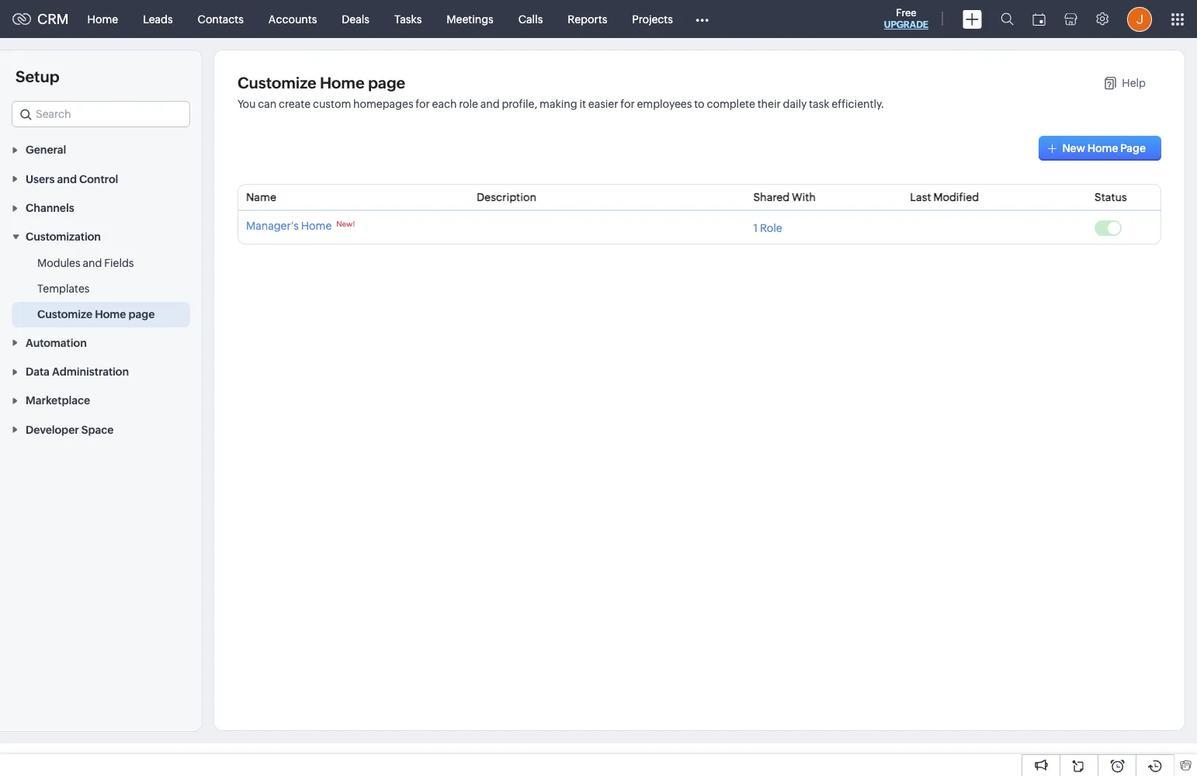 Task type: locate. For each thing, give the bounding box(es) containing it.
last modified
[[910, 191, 979, 203]]

shared with
[[753, 191, 816, 203]]

tasks link
[[382, 0, 434, 38]]

customize
[[238, 74, 316, 92], [37, 309, 92, 321]]

for right easier
[[621, 98, 635, 110]]

home
[[87, 13, 118, 25], [320, 74, 365, 92], [1087, 142, 1118, 154], [301, 220, 332, 232], [95, 309, 126, 321]]

1 vertical spatial page
[[129, 309, 155, 321]]

you can create custom homepages for each role and profile, making it easier for employees to complete their daily task efficiently.
[[238, 98, 884, 110]]

to
[[694, 98, 705, 110]]

0 horizontal spatial customize
[[37, 309, 92, 321]]

customize home page link
[[37, 307, 155, 322]]

developer space
[[26, 424, 114, 436]]

new!
[[336, 220, 355, 228]]

and right role at the top of the page
[[480, 98, 500, 110]]

customize home page up custom
[[238, 74, 405, 92]]

home right crm in the left top of the page
[[87, 13, 118, 25]]

accounts
[[268, 13, 317, 25]]

profile image
[[1127, 7, 1152, 31]]

name
[[246, 191, 276, 203]]

and
[[480, 98, 500, 110], [57, 173, 77, 185], [83, 257, 102, 270]]

channels button
[[0, 193, 202, 222]]

making
[[540, 98, 577, 110]]

templates link
[[37, 281, 90, 297]]

Search text field
[[12, 102, 189, 127]]

automation button
[[0, 328, 202, 357]]

1
[[753, 222, 758, 234]]

1 vertical spatial customize home page
[[37, 309, 155, 321]]

home right new
[[1087, 142, 1118, 154]]

1 horizontal spatial customize
[[238, 74, 316, 92]]

control
[[79, 173, 118, 185]]

0 horizontal spatial customize home page
[[37, 309, 155, 321]]

channels
[[26, 202, 74, 214]]

reports
[[568, 13, 607, 25]]

reports link
[[555, 0, 620, 38]]

customize home page up automation dropdown button
[[37, 309, 155, 321]]

0 horizontal spatial for
[[416, 98, 430, 110]]

customization
[[26, 231, 101, 243]]

home up automation dropdown button
[[95, 309, 126, 321]]

calls link
[[506, 0, 555, 38]]

home inside button
[[1087, 142, 1118, 154]]

space
[[81, 424, 114, 436]]

it
[[580, 98, 586, 110]]

and left fields
[[83, 257, 102, 270]]

create menu image
[[963, 10, 982, 28]]

1 horizontal spatial and
[[83, 257, 102, 270]]

customize home page
[[238, 74, 405, 92], [37, 309, 155, 321]]

users and control
[[26, 173, 118, 185]]

and inside customization region
[[83, 257, 102, 270]]

customize down templates link at the top left
[[37, 309, 92, 321]]

tasks
[[394, 13, 422, 25]]

homepages
[[353, 98, 413, 110]]

modules
[[37, 257, 80, 270]]

2 horizontal spatial and
[[480, 98, 500, 110]]

customize up can
[[238, 74, 316, 92]]

data administration
[[26, 366, 129, 378]]

for
[[416, 98, 430, 110], [621, 98, 635, 110]]

customize home page inside customization region
[[37, 309, 155, 321]]

1 horizontal spatial customize home page
[[238, 74, 405, 92]]

home up custom
[[320, 74, 365, 92]]

daily
[[783, 98, 807, 110]]

page
[[368, 74, 405, 92], [129, 309, 155, 321]]

status
[[1095, 191, 1127, 203]]

1 vertical spatial customize
[[37, 309, 92, 321]]

0 vertical spatial page
[[368, 74, 405, 92]]

0 horizontal spatial page
[[129, 309, 155, 321]]

0 horizontal spatial and
[[57, 173, 77, 185]]

create menu element
[[953, 0, 991, 38]]

profile element
[[1118, 0, 1161, 38]]

templates
[[37, 283, 90, 295]]

upgrade
[[884, 19, 929, 30]]

setup
[[16, 68, 59, 85]]

customization region
[[0, 251, 202, 328]]

description
[[477, 191, 536, 203]]

page up homepages
[[368, 74, 405, 92]]

2 for from the left
[[621, 98, 635, 110]]

1 horizontal spatial page
[[368, 74, 405, 92]]

and right users
[[57, 173, 77, 185]]

2 vertical spatial and
[[83, 257, 102, 270]]

data administration button
[[0, 357, 202, 386]]

crm link
[[12, 11, 69, 27]]

automation
[[26, 337, 87, 349]]

data
[[26, 366, 50, 378]]

1 role
[[753, 222, 782, 234]]

1 horizontal spatial for
[[621, 98, 635, 110]]

new home page
[[1062, 142, 1146, 154]]

row
[[238, 185, 1161, 211]]

0 vertical spatial customize home page
[[238, 74, 405, 92]]

and inside 'dropdown button'
[[57, 173, 77, 185]]

task
[[809, 98, 830, 110]]

1 vertical spatial and
[[57, 173, 77, 185]]

contacts link
[[185, 0, 256, 38]]

role
[[760, 222, 782, 234]]

each
[[432, 98, 457, 110]]

None field
[[12, 101, 190, 127]]

developer space button
[[0, 415, 202, 444]]

page up automation dropdown button
[[129, 309, 155, 321]]

calls
[[518, 13, 543, 25]]

help link
[[1105, 77, 1146, 89]]

manager's home link
[[246, 220, 332, 232]]

customization button
[[0, 222, 202, 251]]

general button
[[0, 135, 202, 164]]

their
[[757, 98, 781, 110]]

page inside customization region
[[129, 309, 155, 321]]

for left each
[[416, 98, 430, 110]]

contacts
[[198, 13, 244, 25]]



Task type: describe. For each thing, give the bounding box(es) containing it.
last
[[910, 191, 931, 203]]

projects link
[[620, 0, 685, 38]]

0 vertical spatial and
[[480, 98, 500, 110]]

users and control button
[[0, 164, 202, 193]]

and for users and control
[[57, 173, 77, 185]]

role
[[459, 98, 478, 110]]

help
[[1122, 77, 1146, 89]]

search image
[[1001, 12, 1014, 26]]

search element
[[991, 0, 1023, 38]]

customize inside customization region
[[37, 309, 92, 321]]

0 vertical spatial customize
[[238, 74, 316, 92]]

efficiently.
[[832, 98, 884, 110]]

meetings
[[447, 13, 494, 25]]

leads
[[143, 13, 173, 25]]

complete
[[707, 98, 755, 110]]

new home page button
[[1039, 136, 1161, 161]]

projects
[[632, 13, 673, 25]]

modules and fields
[[37, 257, 134, 270]]

accounts link
[[256, 0, 329, 38]]

shared
[[753, 191, 790, 203]]

home inside customization region
[[95, 309, 126, 321]]

Other Modules field
[[685, 7, 719, 31]]

developer
[[26, 424, 79, 436]]

home left new! in the left of the page
[[301, 220, 332, 232]]

manager's home new!
[[246, 220, 355, 232]]

custom
[[313, 98, 351, 110]]

deals
[[342, 13, 369, 25]]

row containing name
[[238, 185, 1161, 211]]

free upgrade
[[884, 7, 929, 30]]

with
[[792, 191, 816, 203]]

marketplace button
[[0, 386, 202, 415]]

profile,
[[502, 98, 537, 110]]

employees
[[637, 98, 692, 110]]

deals link
[[329, 0, 382, 38]]

manager's
[[246, 220, 299, 232]]

fields
[[104, 257, 134, 270]]

easier
[[588, 98, 618, 110]]

modules and fields link
[[37, 256, 134, 271]]

administration
[[52, 366, 129, 378]]

leads link
[[131, 0, 185, 38]]

new
[[1062, 142, 1085, 154]]

1 for from the left
[[416, 98, 430, 110]]

and for modules and fields
[[83, 257, 102, 270]]

home link
[[75, 0, 131, 38]]

users
[[26, 173, 55, 185]]

create
[[279, 98, 311, 110]]

you
[[238, 98, 256, 110]]

calendar image
[[1033, 13, 1046, 25]]

crm
[[37, 11, 69, 27]]

page
[[1120, 142, 1146, 154]]

modified
[[933, 191, 979, 203]]

meetings link
[[434, 0, 506, 38]]

marketplace
[[26, 395, 90, 407]]

free
[[896, 7, 917, 19]]

general
[[26, 144, 66, 156]]

can
[[258, 98, 277, 110]]



Task type: vqa. For each thing, say whether or not it's contained in the screenshot.
'Shared With'
yes



